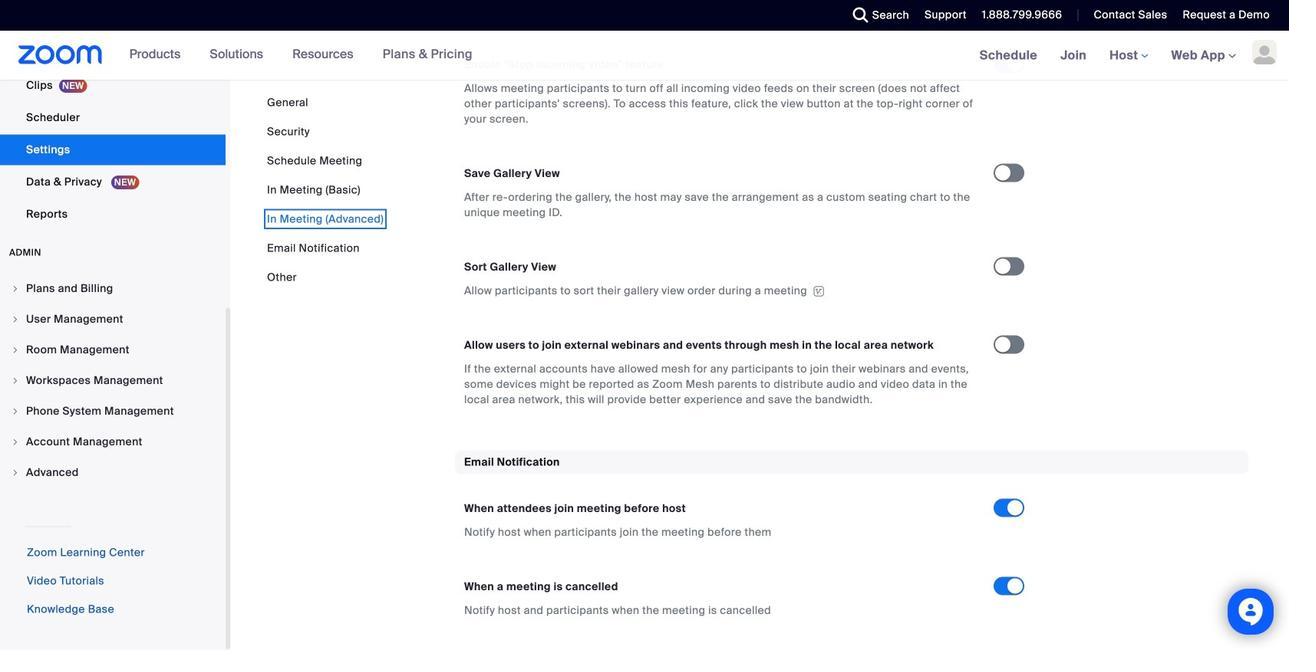 Task type: describe. For each thing, give the bounding box(es) containing it.
5 menu item from the top
[[0, 397, 226, 426]]

right image for 5th menu item
[[11, 407, 20, 416]]

1 menu item from the top
[[0, 274, 226, 304]]

2 menu item from the top
[[0, 305, 226, 334]]

3 menu item from the top
[[0, 336, 226, 365]]

email notification element
[[455, 451, 1249, 638]]

zoom logo image
[[18, 45, 103, 64]]

4 right image from the top
[[11, 438, 20, 447]]



Task type: vqa. For each thing, say whether or not it's contained in the screenshot.
option group to the bottom
no



Task type: locate. For each thing, give the bounding box(es) containing it.
menu item
[[0, 274, 226, 304], [0, 305, 226, 334], [0, 336, 226, 365], [0, 366, 226, 396], [0, 397, 226, 426], [0, 428, 226, 457], [0, 459, 226, 488]]

2 right image from the top
[[11, 315, 20, 324]]

banner
[[0, 31, 1289, 81]]

1 right image from the top
[[11, 376, 20, 386]]

right image
[[11, 284, 20, 294], [11, 315, 20, 324], [11, 346, 20, 355], [11, 438, 20, 447]]

right image for 7th menu item
[[11, 469, 20, 478]]

menu bar
[[267, 95, 384, 286]]

meetings navigation
[[968, 31, 1289, 81]]

admin menu menu
[[0, 274, 226, 489]]

7 menu item from the top
[[0, 459, 226, 488]]

4 menu item from the top
[[0, 366, 226, 396]]

product information navigation
[[118, 31, 484, 80]]

personal menu menu
[[0, 0, 226, 231]]

0 vertical spatial right image
[[11, 376, 20, 386]]

application
[[464, 283, 980, 299]]

1 vertical spatial right image
[[11, 407, 20, 416]]

3 right image from the top
[[11, 469, 20, 478]]

profile picture image
[[1253, 40, 1277, 64]]

2 vertical spatial right image
[[11, 469, 20, 478]]

support version for sort gallery view image
[[811, 286, 827, 297]]

right image
[[11, 376, 20, 386], [11, 407, 20, 416], [11, 469, 20, 478]]

6 menu item from the top
[[0, 428, 226, 457]]

2 right image from the top
[[11, 407, 20, 416]]

3 right image from the top
[[11, 346, 20, 355]]

1 right image from the top
[[11, 284, 20, 294]]

right image for 4th menu item from the top of the admin menu menu
[[11, 376, 20, 386]]



